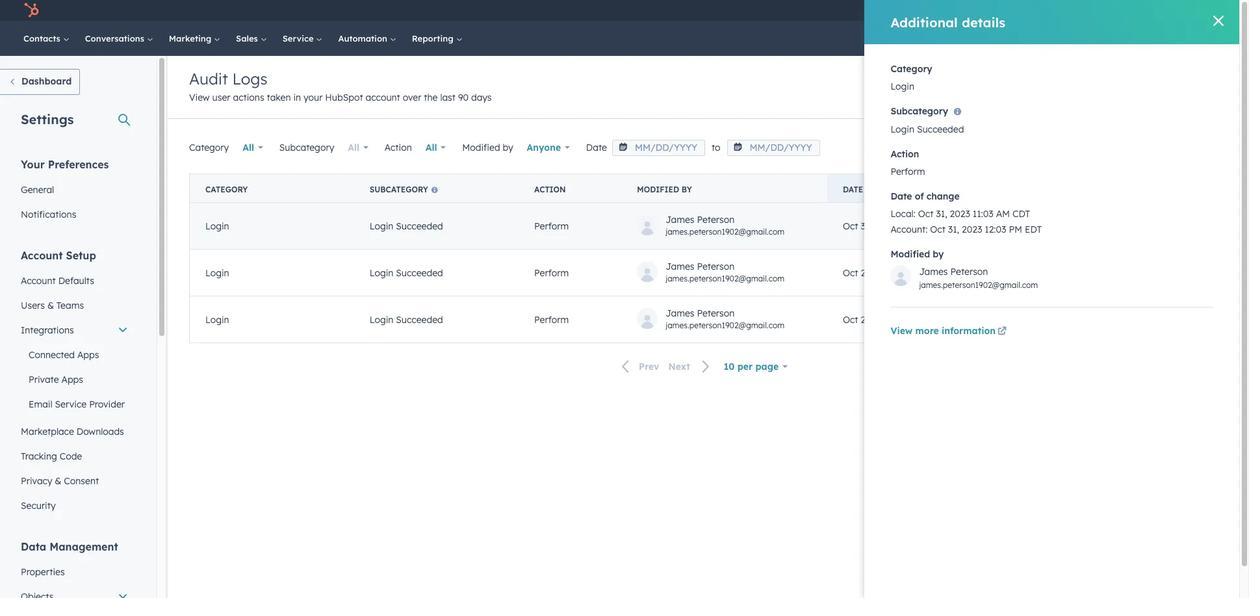 Task type: vqa. For each thing, say whether or not it's contained in the screenshot.
change
yes



Task type: locate. For each thing, give the bounding box(es) containing it.
3 all from the left
[[426, 142, 437, 153]]

1 all from the left
[[243, 142, 254, 153]]

service
[[283, 33, 316, 44], [55, 398, 87, 410]]

0 horizontal spatial 12:03
[[898, 220, 919, 232]]

automation
[[338, 33, 390, 44]]

james for oct 24, 2023 1:40 pm edt
[[666, 307, 695, 319]]

of inside date of change local: oct 31, 2023 11:03 am cdt account: oct 31, 2023 12:03 pm edt
[[915, 190, 924, 202]]

1 all button from the left
[[234, 135, 272, 161]]

0 vertical spatial account
[[1039, 220, 1075, 232]]

taken
[[267, 92, 291, 103]]

succeeded
[[917, 124, 964, 135], [396, 220, 443, 232], [396, 267, 443, 279], [396, 314, 443, 325]]

3 all button from the left
[[417, 135, 455, 161]]

search image
[[1212, 34, 1221, 43]]

modified
[[462, 142, 500, 153], [637, 185, 679, 194], [891, 248, 930, 260]]

edt inside date of change local: oct 31, 2023 11:03 am cdt account: oct 31, 2023 12:03 pm edt
[[1025, 224, 1042, 235]]

contacts link
[[16, 21, 77, 56]]

perform for oct 31, 2023 12:03 pm edt
[[534, 220, 569, 232]]

0 horizontal spatial service
[[55, 398, 87, 410]]

0 vertical spatial view
[[189, 92, 210, 103]]

31, down "date of change" button at right top
[[936, 208, 948, 220]]

account setup
[[21, 249, 96, 262]]

service inside account setup element
[[55, 398, 87, 410]]

2 vertical spatial account
[[21, 275, 56, 287]]

change inside date of change local: oct 31, 2023 11:03 am cdt account: oct 31, 2023 12:03 pm edt
[[927, 190, 960, 202]]

date inside date of change local: oct 31, 2023 11:03 am cdt account: oct 31, 2023 12:03 pm edt
[[891, 190, 912, 202]]

2 horizontal spatial modified
[[891, 248, 930, 260]]

0 horizontal spatial 31,
[[861, 220, 872, 232]]

edt for oct 25, 2023 6:29 pm edt
[[935, 267, 952, 279]]

marketplace
[[21, 426, 74, 437]]

2 horizontal spatial all button
[[417, 135, 455, 161]]

page
[[756, 361, 779, 372]]

action down over
[[385, 142, 412, 153]]

0 horizontal spatial by
[[503, 142, 513, 153]]

link opens in a new window image inside view more information link
[[998, 327, 1007, 337]]

1 horizontal spatial 12:03
[[985, 224, 1007, 235]]

prev button
[[614, 358, 664, 375]]

information
[[942, 325, 996, 337]]

pm right 1:40
[[919, 314, 933, 325]]

1 horizontal spatial by
[[682, 185, 692, 194]]

account
[[1039, 220, 1075, 232], [21, 249, 63, 262], [21, 275, 56, 287]]

of up the oct 31, 2023 12:03 pm edt
[[866, 185, 877, 194]]

action perform
[[891, 148, 925, 177]]

0 horizontal spatial all button
[[234, 135, 272, 161]]

login succeeded for oct 25, 2023 6:29 pm edt
[[370, 267, 443, 279]]

close image
[[1214, 16, 1224, 26]]

0 vertical spatial subcategory
[[891, 105, 948, 117]]

date up 'local:' on the right
[[891, 190, 912, 202]]

peterson
[[697, 214, 735, 226], [697, 261, 735, 272], [951, 266, 988, 278], [697, 307, 735, 319]]

oct 31, 2023 12:03 pm edt
[[843, 220, 955, 232]]

oct for oct 25, 2023 6:29 pm edt
[[843, 267, 858, 279]]

2 horizontal spatial all
[[426, 142, 437, 153]]

12:03
[[898, 220, 919, 232], [985, 224, 1007, 235]]

10
[[724, 361, 735, 372]]

action down anyone popup button
[[534, 185, 566, 194]]

0 horizontal spatial of
[[866, 185, 877, 194]]

&
[[47, 300, 54, 311], [55, 475, 61, 487]]

1 vertical spatial view
[[891, 325, 913, 337]]

login inside "category login"
[[891, 81, 915, 92]]

2 vertical spatial by
[[933, 248, 944, 260]]

& inside 'link'
[[55, 475, 61, 487]]

0 horizontal spatial &
[[47, 300, 54, 311]]

account login history
[[1039, 220, 1140, 232]]

james peterson james.peterson1902@gmail.com for oct 31, 2023 12:03 pm edt
[[666, 214, 785, 237]]

1 horizontal spatial service
[[283, 33, 316, 44]]

notifications link
[[13, 202, 136, 227]]

james.peterson1902@gmail.com for oct 25, 2023 6:29 pm edt
[[666, 274, 785, 283]]

integrations button
[[13, 318, 136, 343]]

oct right account:
[[930, 224, 946, 235]]

your preferences
[[21, 158, 109, 171]]

edt down cdt
[[1025, 224, 1042, 235]]

private apps
[[29, 374, 83, 385]]

peterson for oct 24, 2023 1:40 pm edt
[[697, 307, 735, 319]]

apps up private apps 'link'
[[77, 349, 99, 361]]

james peterson james.peterson1902@gmail.com
[[666, 214, 785, 237], [666, 261, 785, 283], [919, 266, 1038, 290], [666, 307, 785, 330]]

all down actions
[[243, 142, 254, 153]]

james
[[666, 214, 695, 226], [666, 261, 695, 272], [919, 266, 948, 278], [666, 307, 695, 319]]

downloads
[[77, 426, 124, 437]]

MM/DD/YYYY text field
[[612, 140, 705, 156], [727, 140, 820, 156]]

1 vertical spatial by
[[682, 185, 692, 194]]

all for category
[[243, 142, 254, 153]]

1 horizontal spatial all button
[[340, 135, 377, 161]]

marketplace downloads
[[21, 426, 124, 437]]

apps inside 'link'
[[61, 374, 83, 385]]

subcategory for perform
[[370, 185, 428, 194]]

2 horizontal spatial subcategory
[[891, 105, 948, 117]]

pm down cdt
[[1009, 224, 1023, 235]]

mm/dd/yyyy text field right "to"
[[727, 140, 820, 156]]

2023 for oct 24, 2023 1:40 pm edt
[[876, 314, 897, 325]]

0 horizontal spatial all
[[243, 142, 254, 153]]

2023 right the 24, in the right of the page
[[876, 314, 897, 325]]

date up the oct 31, 2023 12:03 pm edt
[[843, 185, 863, 194]]

0 horizontal spatial date
[[586, 142, 607, 153]]

local:
[[891, 208, 916, 220]]

edt right 6:29
[[935, 267, 952, 279]]

category
[[891, 63, 933, 75], [189, 142, 229, 153], [205, 185, 248, 194]]

0 horizontal spatial mm/dd/yyyy text field
[[612, 140, 705, 156]]

properties link
[[13, 560, 136, 584]]

2023 for oct 31, 2023 12:03 pm edt
[[875, 220, 895, 232]]

1 vertical spatial service
[[55, 398, 87, 410]]

edt right 1:40
[[935, 314, 952, 325]]

design
[[1148, 5, 1175, 16]]

login
[[891, 81, 915, 92], [891, 124, 915, 135], [205, 220, 229, 232], [370, 220, 394, 232], [1078, 220, 1104, 232], [205, 267, 229, 279], [370, 267, 394, 279], [205, 314, 229, 325], [370, 314, 394, 325]]

all button down hubspot
[[340, 135, 377, 161]]

1 vertical spatial subcategory
[[279, 142, 334, 153]]

1 horizontal spatial 31,
[[936, 208, 948, 220]]

2023
[[950, 208, 970, 220], [875, 220, 895, 232], [962, 224, 982, 235], [876, 267, 896, 279], [876, 314, 897, 325]]

0 vertical spatial &
[[47, 300, 54, 311]]

date of change local: oct 31, 2023 11:03 am cdt account: oct 31, 2023 12:03 pm edt
[[891, 190, 1042, 235]]

of up 'local:' on the right
[[915, 190, 924, 202]]

apps
[[77, 349, 99, 361], [61, 374, 83, 385]]

of
[[866, 185, 877, 194], [915, 190, 924, 202]]

all button down the
[[417, 135, 455, 161]]

management
[[50, 540, 118, 553]]

0 horizontal spatial view
[[189, 92, 210, 103]]

12:03 down am
[[985, 224, 1007, 235]]

account setup element
[[13, 248, 136, 518]]

all
[[243, 142, 254, 153], [348, 142, 360, 153], [426, 142, 437, 153]]

view down audit
[[189, 92, 210, 103]]

12:03 down 'local:' on the right
[[898, 220, 919, 232]]

0 horizontal spatial subcategory
[[279, 142, 334, 153]]

of inside button
[[866, 185, 877, 194]]

date right anyone popup button
[[586, 142, 607, 153]]

all button for subcategory
[[340, 135, 377, 161]]

0 vertical spatial service
[[283, 33, 316, 44]]

all down the
[[426, 142, 437, 153]]

james peterson james.peterson1902@gmail.com for oct 25, 2023 6:29 pm edt
[[666, 261, 785, 283]]

& for users
[[47, 300, 54, 311]]

defaults
[[58, 275, 94, 287]]

2 horizontal spatial date
[[891, 190, 912, 202]]

1 horizontal spatial date
[[843, 185, 863, 194]]

subcategory for action
[[279, 142, 334, 153]]

succeeded for oct 24, 2023 1:40 pm edt
[[396, 314, 443, 325]]

perform
[[891, 166, 925, 177], [534, 220, 569, 232], [534, 267, 569, 279], [534, 314, 569, 325]]

service link
[[275, 21, 331, 56]]

consent
[[64, 475, 99, 487]]

prev
[[639, 361, 659, 373]]

2 horizontal spatial modified by
[[891, 248, 944, 260]]

pm down "date of change" button at right top
[[922, 220, 935, 232]]

& right users
[[47, 300, 54, 311]]

1 vertical spatial &
[[55, 475, 61, 487]]

service right sales link
[[283, 33, 316, 44]]

1 horizontal spatial change
[[927, 190, 960, 202]]

1 vertical spatial modified by
[[637, 185, 692, 194]]

2 all from the left
[[348, 142, 360, 153]]

0 horizontal spatial modified
[[462, 142, 500, 153]]

date inside button
[[843, 185, 863, 194]]

& right privacy
[[55, 475, 61, 487]]

1 vertical spatial apps
[[61, 374, 83, 385]]

change left descending sort. press to sort ascending. element
[[879, 185, 913, 194]]

menu
[[909, 0, 1224, 21]]

change for date of change local: oct 31, 2023 11:03 am cdt account: oct 31, 2023 12:03 pm edt
[[927, 190, 960, 202]]

oct
[[918, 208, 934, 220], [843, 220, 858, 232], [930, 224, 946, 235], [843, 267, 858, 279], [843, 314, 858, 325]]

0 vertical spatial modified by
[[462, 142, 513, 153]]

2023 down 'local:' on the right
[[875, 220, 895, 232]]

view more information
[[891, 325, 996, 337]]

view left more
[[891, 325, 913, 337]]

tracking
[[21, 450, 57, 462]]

apps for connected apps
[[77, 349, 99, 361]]

teams
[[56, 300, 84, 311]]

login succeeded for oct 31, 2023 12:03 pm edt
[[370, 220, 443, 232]]

account for account login history
[[1039, 220, 1075, 232]]

james.peterson1902@gmail.com
[[666, 227, 785, 237], [666, 274, 785, 283], [919, 280, 1038, 290], [666, 320, 785, 330]]

2 vertical spatial subcategory
[[370, 185, 428, 194]]

of for date of change local: oct 31, 2023 11:03 am cdt account: oct 31, 2023 12:03 pm edt
[[915, 190, 924, 202]]

notifications
[[21, 209, 76, 220]]

additional
[[891, 14, 958, 30]]

2 horizontal spatial by
[[933, 248, 944, 260]]

change right descending sort. press to sort ascending. element
[[927, 190, 960, 202]]

1 vertical spatial account
[[21, 249, 63, 262]]

link opens in a new window image
[[998, 324, 1007, 340], [998, 327, 1007, 337]]

0 vertical spatial apps
[[77, 349, 99, 361]]

all down hubspot
[[348, 142, 360, 153]]

details
[[962, 14, 1006, 30]]

by
[[503, 142, 513, 153], [682, 185, 692, 194], [933, 248, 944, 260]]

pm
[[922, 220, 935, 232], [1009, 224, 1023, 235], [919, 267, 932, 279], [919, 314, 933, 325]]

1 horizontal spatial modified
[[637, 185, 679, 194]]

private
[[29, 374, 59, 385]]

mm/dd/yyyy text field left "to"
[[612, 140, 705, 156]]

action
[[385, 142, 412, 153], [891, 148, 919, 160], [534, 185, 566, 194]]

0 vertical spatial by
[[503, 142, 513, 153]]

1 vertical spatial category
[[189, 142, 229, 153]]

oct down date of change
[[843, 220, 858, 232]]

provation design studio button
[[1085, 0, 1223, 21]]

1 horizontal spatial &
[[55, 475, 61, 487]]

1 horizontal spatial of
[[915, 190, 924, 202]]

service down private apps 'link'
[[55, 398, 87, 410]]

0 horizontal spatial change
[[879, 185, 913, 194]]

action up descending sort. press to sort ascending. image
[[891, 148, 919, 160]]

edt
[[938, 220, 955, 232], [1025, 224, 1042, 235], [935, 267, 952, 279], [935, 314, 952, 325]]

edt for oct 31, 2023 12:03 pm edt
[[938, 220, 955, 232]]

modified by
[[462, 142, 513, 153], [637, 185, 692, 194], [891, 248, 944, 260]]

2 horizontal spatial action
[[891, 148, 919, 160]]

1 horizontal spatial view
[[891, 325, 913, 337]]

24,
[[861, 314, 874, 325]]

privacy
[[21, 475, 52, 487]]

next button
[[664, 358, 718, 375]]

james for oct 31, 2023 12:03 pm edt
[[666, 214, 695, 226]]

2023 left '11:03'
[[950, 208, 970, 220]]

peterson for oct 25, 2023 6:29 pm edt
[[697, 261, 735, 272]]

pagination navigation
[[614, 358, 718, 375]]

edt right account:
[[938, 220, 955, 232]]

properties
[[21, 566, 65, 578]]

descending sort. press to sort ascending. image
[[917, 184, 922, 193]]

oct left the 24, in the right of the page
[[843, 314, 858, 325]]

login succeeded
[[891, 124, 964, 135], [370, 220, 443, 232], [370, 267, 443, 279], [370, 314, 443, 325]]

oct left 25,
[[843, 267, 858, 279]]

2 vertical spatial category
[[205, 185, 248, 194]]

1 horizontal spatial all
[[348, 142, 360, 153]]

2 link opens in a new window image from the top
[[998, 327, 1007, 337]]

pm right 6:29
[[919, 267, 932, 279]]

descending sort. press to sort ascending. element
[[917, 184, 922, 195]]

apps down connected apps link
[[61, 374, 83, 385]]

account defaults
[[21, 275, 94, 287]]

account for account setup
[[21, 249, 63, 262]]

2 all button from the left
[[340, 135, 377, 161]]

1 horizontal spatial subcategory
[[370, 185, 428, 194]]

31, right account:
[[948, 224, 960, 235]]

settings image
[[1044, 6, 1055, 17]]

31, down date of change
[[861, 220, 872, 232]]

actions
[[233, 92, 264, 103]]

change inside button
[[879, 185, 913, 194]]

history
[[1107, 220, 1140, 232]]

subcategory
[[891, 105, 948, 117], [279, 142, 334, 153], [370, 185, 428, 194]]

account
[[366, 92, 400, 103]]

1 horizontal spatial mm/dd/yyyy text field
[[727, 140, 820, 156]]

over
[[403, 92, 422, 103]]

oct right 'local:' on the right
[[918, 208, 934, 220]]

date for date of change local: oct 31, 2023 11:03 am cdt account: oct 31, 2023 12:03 pm edt
[[891, 190, 912, 202]]

email service provider
[[29, 398, 125, 410]]

2023 right 25,
[[876, 267, 896, 279]]

category login
[[891, 63, 933, 92]]

all button down actions
[[234, 135, 272, 161]]

0 horizontal spatial modified by
[[462, 142, 513, 153]]



Task type: describe. For each thing, give the bounding box(es) containing it.
25,
[[861, 267, 873, 279]]

marketplace downloads link
[[13, 419, 136, 444]]

settings link
[[1041, 4, 1058, 17]]

view inside audit logs view user actions taken in your hubspot account over the last 90 days
[[189, 92, 210, 103]]

notifications button
[[1060, 0, 1082, 21]]

james.peterson1902@gmail.com for oct 24, 2023 1:40 pm edt
[[666, 320, 785, 330]]

marketplaces image
[[995, 6, 1006, 18]]

user
[[212, 92, 230, 103]]

of for date of change
[[866, 185, 877, 194]]

2 horizontal spatial 31,
[[948, 224, 960, 235]]

oct 25, 2023 6:29 pm edt
[[843, 267, 952, 279]]

days
[[471, 92, 492, 103]]

oct for oct 31, 2023 12:03 pm edt
[[843, 220, 858, 232]]

general
[[21, 184, 54, 196]]

to
[[712, 142, 721, 153]]

in
[[293, 92, 301, 103]]

succeeded for oct 25, 2023 6:29 pm edt
[[396, 267, 443, 279]]

pm for oct 31, 2023 12:03 pm edt
[[922, 220, 935, 232]]

search button
[[1206, 27, 1228, 49]]

date for date of change
[[843, 185, 863, 194]]

1 horizontal spatial modified by
[[637, 185, 692, 194]]

pm for oct 24, 2023 1:40 pm edt
[[919, 314, 933, 325]]

users & teams link
[[13, 293, 136, 318]]

account defaults link
[[13, 268, 136, 293]]

tracking code
[[21, 450, 82, 462]]

pm inside date of change local: oct 31, 2023 11:03 am cdt account: oct 31, 2023 12:03 pm edt
[[1009, 224, 1023, 235]]

90
[[458, 92, 469, 103]]

connected apps
[[29, 349, 99, 361]]

logs
[[232, 69, 268, 88]]

connected
[[29, 349, 75, 361]]

10 per page
[[724, 361, 779, 372]]

1 horizontal spatial action
[[534, 185, 566, 194]]

notifications image
[[1066, 6, 1077, 18]]

your
[[21, 158, 45, 171]]

cdt
[[1013, 208, 1030, 220]]

marketing
[[169, 33, 214, 44]]

oct 24, 2023 1:40 pm edt
[[843, 314, 952, 325]]

oct for oct 24, 2023 1:40 pm edt
[[843, 314, 858, 325]]

action inside action perform
[[891, 148, 919, 160]]

integrations
[[21, 324, 74, 336]]

date of change
[[843, 185, 913, 194]]

Search HubSpot search field
[[1057, 27, 1216, 49]]

setup
[[66, 249, 96, 262]]

your
[[304, 92, 323, 103]]

perform for oct 24, 2023 1:40 pm edt
[[534, 314, 569, 325]]

privacy & consent
[[21, 475, 99, 487]]

your preferences element
[[13, 157, 136, 227]]

2 mm/dd/yyyy text field from the left
[[727, 140, 820, 156]]

peterson for oct 31, 2023 12:03 pm edt
[[697, 214, 735, 226]]

12:03 inside date of change local: oct 31, 2023 11:03 am cdt account: oct 31, 2023 12:03 pm edt
[[985, 224, 1007, 235]]

account:
[[891, 224, 928, 235]]

conversations
[[85, 33, 147, 44]]

provation
[[1107, 5, 1145, 16]]

private apps link
[[13, 367, 136, 392]]

hubspot image
[[23, 3, 39, 18]]

last
[[440, 92, 456, 103]]

1 link opens in a new window image from the top
[[998, 324, 1007, 340]]

sales
[[236, 33, 260, 44]]

menu containing provation design studio
[[909, 0, 1224, 21]]

privacy & consent link
[[13, 469, 136, 493]]

apps for private apps
[[61, 374, 83, 385]]

0 vertical spatial modified
[[462, 142, 500, 153]]

help button
[[1017, 0, 1039, 21]]

provider
[[89, 398, 125, 410]]

help image
[[1022, 6, 1034, 18]]

email
[[29, 398, 52, 410]]

succeeded for oct 31, 2023 12:03 pm edt
[[396, 220, 443, 232]]

dashboard
[[21, 75, 72, 87]]

users
[[21, 300, 45, 311]]

1:40
[[899, 314, 917, 325]]

users & teams
[[21, 300, 84, 311]]

data management element
[[13, 540, 136, 598]]

view more information link
[[891, 324, 1010, 340]]

code
[[60, 450, 82, 462]]

account for account defaults
[[21, 275, 56, 287]]

& for privacy
[[55, 475, 61, 487]]

hubspot link
[[16, 3, 49, 18]]

2023 for oct 25, 2023 6:29 pm edt
[[876, 267, 896, 279]]

james for oct 25, 2023 6:29 pm edt
[[666, 261, 695, 272]]

11:03
[[973, 208, 994, 220]]

0 vertical spatial category
[[891, 63, 933, 75]]

hubspot
[[325, 92, 363, 103]]

2023 down '11:03'
[[962, 224, 982, 235]]

am
[[996, 208, 1010, 220]]

1 vertical spatial modified
[[637, 185, 679, 194]]

date of change button
[[827, 174, 1023, 202]]

edt for oct 24, 2023 1:40 pm edt
[[935, 314, 952, 325]]

the
[[424, 92, 438, 103]]

security
[[21, 500, 56, 512]]

next
[[669, 361, 690, 373]]

2 vertical spatial modified
[[891, 248, 930, 260]]

automation link
[[331, 21, 404, 56]]

change for date of change
[[879, 185, 913, 194]]

account login history link
[[1039, 220, 1153, 232]]

audit
[[189, 69, 228, 88]]

0 horizontal spatial action
[[385, 142, 412, 153]]

view inside view more information link
[[891, 325, 913, 337]]

reporting link
[[404, 21, 470, 56]]

marketing link
[[161, 21, 228, 56]]

upgrade image
[[910, 6, 922, 17]]

calling icon image
[[967, 5, 979, 17]]

james peterson james.peterson1902@gmail.com for oct 24, 2023 1:40 pm edt
[[666, 307, 785, 330]]

anyone
[[527, 142, 561, 153]]

all button for category
[[234, 135, 272, 161]]

marketplaces button
[[987, 0, 1014, 21]]

2 vertical spatial modified by
[[891, 248, 944, 260]]

preferences
[[48, 158, 109, 171]]

settings
[[21, 111, 74, 127]]

data management
[[21, 540, 118, 553]]

all for subcategory
[[348, 142, 360, 153]]

per
[[738, 361, 753, 372]]

login succeeded for oct 24, 2023 1:40 pm edt
[[370, 314, 443, 325]]

date for date
[[586, 142, 607, 153]]

6:29
[[899, 267, 916, 279]]

10 per page button
[[718, 354, 794, 380]]

upgrade
[[924, 6, 960, 17]]

tracking code link
[[13, 444, 136, 469]]

perform for oct 25, 2023 6:29 pm edt
[[534, 267, 569, 279]]

all for action
[[426, 142, 437, 153]]

james.peterson1902@gmail.com for oct 31, 2023 12:03 pm edt
[[666, 227, 785, 237]]

reporting
[[412, 33, 456, 44]]

contacts
[[23, 33, 63, 44]]

audit logs view user actions taken in your hubspot account over the last 90 days
[[189, 69, 492, 103]]

dashboard link
[[0, 69, 80, 95]]

1 mm/dd/yyyy text field from the left
[[612, 140, 705, 156]]

anyone button
[[518, 135, 578, 161]]

all button for action
[[417, 135, 455, 161]]

pm for oct 25, 2023 6:29 pm edt
[[919, 267, 932, 279]]

james peterson image
[[1093, 5, 1105, 16]]

additional details
[[891, 14, 1006, 30]]



